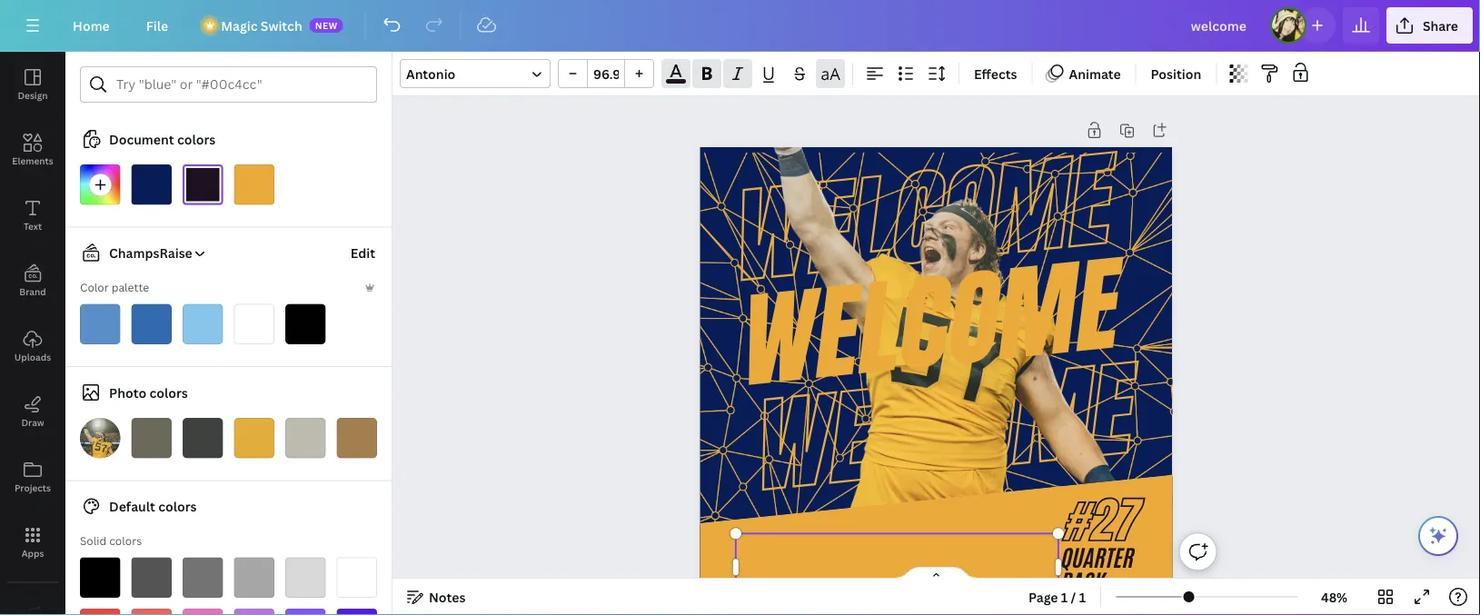 Task type: describe. For each thing, give the bounding box(es) containing it.
/
[[1071, 589, 1077, 606]]

solid
[[80, 534, 107, 549]]

black #000000 image
[[80, 558, 120, 598]]

text button
[[0, 183, 65, 248]]

magic switch
[[221, 17, 302, 34]]

brand
[[19, 285, 46, 298]]

animate button
[[1041, 59, 1129, 88]]

1 1 from the left
[[1062, 589, 1068, 606]]

apps
[[21, 547, 44, 560]]

color palette
[[80, 280, 149, 295]]

#f5a700 image
[[234, 165, 275, 205]]

file button
[[132, 7, 183, 44]]

uploads
[[14, 351, 51, 363]]

gray #a6a6a6 image
[[234, 558, 275, 598]]

– – number field
[[594, 65, 619, 82]]

bright red #ff3131 image
[[80, 609, 120, 615]]

color
[[80, 280, 109, 295]]

share
[[1424, 17, 1459, 34]]

palette
[[112, 280, 149, 295]]

#010101 image
[[285, 304, 326, 345]]

show pages image
[[893, 566, 980, 581]]

solid colors
[[80, 534, 142, 549]]

design button
[[0, 52, 65, 117]]

side panel tab list
[[0, 52, 65, 615]]

#4890cd image
[[80, 304, 120, 345]]

magic
[[221, 17, 258, 34]]

48%
[[1322, 589, 1348, 606]]

effects
[[975, 65, 1018, 82]]

draw
[[21, 416, 44, 429]]

colors for default colors
[[158, 498, 197, 515]]

antonio button
[[400, 59, 551, 88]]

switch
[[261, 17, 302, 34]]

photo colors
[[109, 384, 188, 401]]

violet #5e17eb image
[[337, 609, 377, 615]]

uploads button
[[0, 314, 65, 379]]

48% button
[[1306, 583, 1365, 612]]

audio image
[[0, 590, 65, 615]]

Design title text field
[[1177, 7, 1264, 44]]

animate
[[1070, 65, 1121, 82]]

new
[[315, 19, 338, 31]]

notes
[[429, 589, 466, 606]]

gray #a6a6a6 image
[[234, 558, 275, 598]]

document
[[109, 130, 174, 148]]

quarter
[[1062, 542, 1136, 575]]

white #ffffff image
[[337, 558, 377, 598]]

back
[[1062, 567, 1106, 600]]

#f5a700 image
[[234, 165, 275, 205]]

light gray #d9d9d9 image
[[285, 558, 326, 598]]



Task type: vqa. For each thing, say whether or not it's contained in the screenshot.
the Design title text field
yes



Task type: locate. For each thing, give the bounding box(es) containing it.
file
[[146, 17, 168, 34]]

apps button
[[0, 510, 65, 575]]

projects
[[15, 482, 51, 494]]

abstract lines background  geometric technology image
[[700, 87, 1189, 576]]

#aa7e48 image
[[337, 418, 377, 459], [337, 418, 377, 459]]

#1f1122 image
[[183, 165, 223, 205], [183, 165, 223, 205]]

position
[[1152, 65, 1202, 82]]

colors right photo
[[150, 384, 188, 401]]

welcome
[[730, 124, 1123, 314], [737, 229, 1130, 419], [751, 334, 1144, 524]]

brand button
[[0, 248, 65, 314]]

#1f1122 image
[[667, 79, 686, 84], [667, 79, 686, 84]]

colors right default
[[158, 498, 197, 515]]

#bebbb0 image
[[285, 418, 326, 459], [285, 418, 326, 459]]

main menu bar
[[0, 0, 1481, 52]]

gray #737373 image
[[183, 558, 223, 598]]

canva assistant image
[[1428, 525, 1450, 547]]

group
[[558, 59, 655, 88]]

magenta #cb6ce6 image
[[234, 609, 275, 615], [234, 609, 275, 615]]

light gray #d9d9d9 image
[[285, 558, 326, 598]]

colors right 'solid'
[[109, 534, 142, 549]]

edit
[[351, 245, 375, 262]]

coral red #ff5757 image
[[131, 609, 172, 615], [131, 609, 172, 615]]

1 left /
[[1062, 589, 1068, 606]]

1 right /
[[1080, 589, 1086, 606]]

pink #ff66c4 image
[[183, 609, 223, 615], [183, 609, 223, 615]]

#3d413d image
[[183, 418, 223, 459], [183, 418, 223, 459]]

#27
[[1067, 485, 1142, 558]]

page 1 / 1
[[1029, 589, 1086, 606]]

1
[[1062, 589, 1068, 606], [1080, 589, 1086, 606]]

#6b6958 image
[[131, 418, 172, 459], [131, 418, 172, 459]]

#ffffff image
[[234, 304, 275, 345]]

violet #5e17eb image
[[337, 609, 377, 615]]

#ffffff image
[[234, 304, 275, 345]]

purple #8c52ff image
[[285, 609, 326, 615]]

dark gray #545454 image
[[131, 558, 172, 598], [131, 558, 172, 598]]

white #ffffff image
[[337, 558, 377, 598]]

None text field
[[736, 528, 1059, 607]]

Try "blue" or "#00c4cc" search field
[[116, 67, 365, 102]]

champsraise button
[[73, 242, 207, 264]]

default
[[109, 498, 155, 515]]

position button
[[1144, 59, 1209, 88]]

colors for photo colors
[[150, 384, 188, 401]]

2 1 from the left
[[1080, 589, 1086, 606]]

home link
[[58, 7, 124, 44]]

1 horizontal spatial 1
[[1080, 589, 1086, 606]]

gray #737373 image
[[183, 558, 223, 598]]

document colors
[[109, 130, 216, 148]]

colors for document colors
[[177, 130, 216, 148]]

0 horizontal spatial 1
[[1062, 589, 1068, 606]]

#eaab06 image
[[234, 418, 275, 459], [234, 418, 275, 459]]

share button
[[1387, 7, 1474, 44]]

colors right document
[[177, 130, 216, 148]]

#75c6ef image
[[183, 304, 223, 345], [183, 304, 223, 345]]

text
[[24, 220, 42, 232]]

elements
[[12, 155, 53, 167]]

bright red #ff3131 image
[[80, 609, 120, 615]]

colors for solid colors
[[109, 534, 142, 549]]

#011d5b image
[[131, 165, 172, 205], [131, 165, 172, 205]]

notes button
[[400, 583, 473, 612]]

draw button
[[0, 379, 65, 445]]

black #000000 image
[[80, 558, 120, 598]]

#4890cd image
[[80, 304, 120, 345]]

champsraise
[[109, 245, 193, 262]]

page
[[1029, 589, 1059, 606]]

photo
[[109, 384, 146, 401]]

elements button
[[0, 117, 65, 183]]

projects button
[[0, 445, 65, 510]]

#166bb5 image
[[131, 304, 172, 345], [131, 304, 172, 345]]

quarter back
[[1062, 542, 1136, 600]]

#010101 image
[[285, 304, 326, 345]]

design
[[18, 89, 48, 101]]

default colors
[[109, 498, 197, 515]]

add a new color image
[[80, 165, 120, 205], [80, 165, 120, 205]]

edit button
[[349, 235, 377, 271]]

effects button
[[967, 59, 1025, 88]]

home
[[73, 17, 110, 34]]

purple #8c52ff image
[[285, 609, 326, 615]]

colors
[[177, 130, 216, 148], [150, 384, 188, 401], [158, 498, 197, 515], [109, 534, 142, 549]]

antonio
[[406, 65, 456, 82]]



